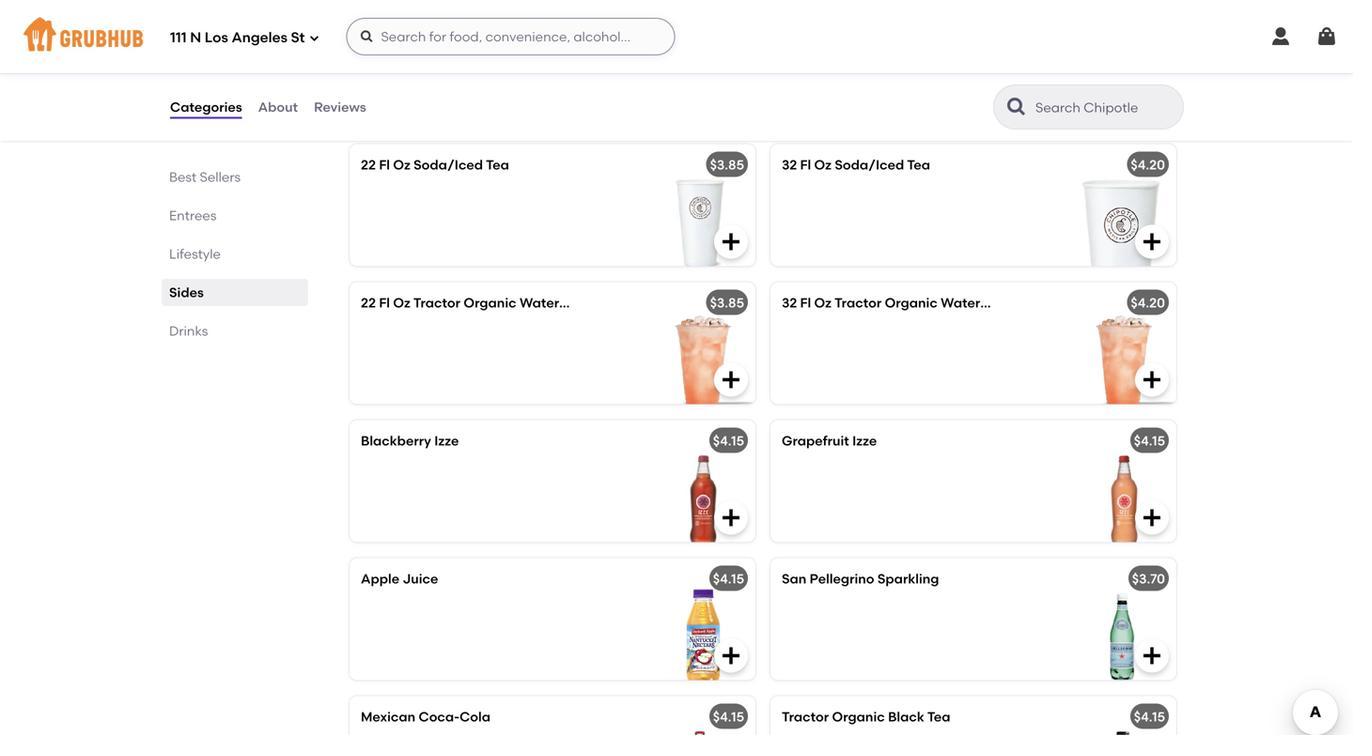 Task type: describe. For each thing, give the bounding box(es) containing it.
blackberry izze image
[[615, 420, 756, 543]]

1 horizontal spatial tractor
[[782, 709, 829, 725]]

$4.15 for blackberry izze
[[713, 433, 744, 449]]

svg image for 32 fl oz tractor organic watermelon limeade
[[1141, 369, 1164, 391]]

oz for 22 fl oz tractor organic watermelon limeade
[[393, 295, 411, 311]]

drinks tab
[[169, 321, 301, 341]]

Search for food, convenience, alcohol... search field
[[346, 18, 675, 55]]

san
[[782, 571, 807, 587]]

organic for 22
[[464, 295, 517, 311]]

categories button
[[169, 73, 243, 141]]

22 fl oz soda/iced tea
[[361, 157, 509, 173]]

32 fl oz soda/iced tea
[[782, 157, 931, 173]]

svg image for 32 fl oz soda/iced tea
[[1141, 231, 1164, 253]]

svg image for san pellegrino sparkling
[[1141, 645, 1164, 668]]

svg image for apple juice
[[720, 645, 743, 668]]

main navigation navigation
[[0, 0, 1353, 73]]

tractor organic black tea
[[782, 709, 951, 725]]

lifestyle
[[169, 246, 221, 262]]

drinks inside tab
[[169, 323, 208, 339]]

sides
[[169, 285, 204, 301]]

111 n los angeles st
[[170, 29, 305, 46]]

$4.20 for 32 fl oz soda/iced tea
[[1131, 157, 1165, 173]]

cola
[[460, 709, 491, 725]]

tea for 32 fl oz soda/iced tea
[[907, 157, 931, 173]]

fl for 22 fl oz tractor organic watermelon limeade
[[379, 295, 390, 311]]

32 fl oz tractor organic watermelon limeade image
[[1036, 282, 1177, 404]]

22 fl oz tractor organic watermelon limeade
[[361, 295, 659, 311]]

organic for 32
[[885, 295, 938, 311]]

izze for grapefruit izze
[[853, 433, 877, 449]]

lifestyle tab
[[169, 244, 301, 264]]

oz for 32 fl oz tractor organic watermelon limeade
[[814, 295, 832, 311]]

n
[[190, 29, 201, 46]]

$4.20 for 32 fl oz tractor organic watermelon limeade
[[1131, 295, 1165, 311]]

$3.85 for 32 fl oz soda/iced tea
[[710, 157, 744, 173]]

about
[[258, 99, 298, 115]]

blackberry izze
[[361, 433, 459, 449]]

svg image for 22 fl oz soda/iced tea
[[720, 231, 743, 253]]

izze for blackberry izze
[[434, 433, 459, 449]]

mexican coca-cola
[[361, 709, 491, 725]]

san pellegrino sparkling image
[[1036, 559, 1177, 681]]

tea for 22 fl oz soda/iced tea
[[486, 157, 509, 173]]

tractor for 32
[[835, 295, 882, 311]]

$4.15 for grapefruit izze
[[1134, 433, 1165, 449]]

best sellers tab
[[169, 167, 301, 187]]

fl for 32 fl oz soda/iced tea
[[800, 157, 811, 173]]

111
[[170, 29, 187, 46]]

black
[[888, 709, 925, 725]]

entrees
[[169, 208, 217, 224]]

san pellegrino sparkling
[[782, 571, 943, 587]]

fl for 22 fl oz soda/iced tea
[[379, 157, 390, 173]]

$4.15 for tractor organic black tea
[[1134, 709, 1165, 725]]

oz for 22 fl oz soda/iced tea
[[393, 157, 411, 173]]

reviews button
[[313, 73, 367, 141]]

sides tab
[[169, 283, 301, 303]]

apple juice
[[361, 571, 438, 587]]

$4.15 for mexican coca-cola
[[713, 709, 744, 725]]

Search Chipotle search field
[[1034, 99, 1178, 117]]

mexican coca-cola image
[[615, 697, 756, 736]]



Task type: vqa. For each thing, say whether or not it's contained in the screenshot.
"for"
no



Task type: locate. For each thing, give the bounding box(es) containing it.
22
[[361, 157, 376, 173], [361, 295, 376, 311]]

soda/iced for 32 fl oz soda/iced tea
[[835, 157, 904, 173]]

0 vertical spatial drinks
[[346, 100, 408, 124]]

2 $3.85 from the top
[[710, 295, 744, 311]]

2 22 from the top
[[361, 295, 376, 311]]

$3.85 for 32 fl oz tractor organic watermelon limeade
[[710, 295, 744, 311]]

22 fl oz soda/iced tea image
[[615, 144, 756, 266]]

1 vertical spatial drinks
[[169, 323, 208, 339]]

1 horizontal spatial watermelon
[[941, 295, 1021, 311]]

juice
[[403, 571, 438, 587]]

oz
[[393, 157, 411, 173], [814, 157, 832, 173], [393, 295, 411, 311], [814, 295, 832, 311]]

0 vertical spatial $4.20
[[1131, 157, 1165, 173]]

fl
[[379, 157, 390, 173], [800, 157, 811, 173], [379, 295, 390, 311], [800, 295, 811, 311]]

1 horizontal spatial izze
[[853, 433, 877, 449]]

svg image for 22 fl oz tractor organic watermelon limeade
[[720, 369, 743, 391]]

grapefruit
[[782, 433, 849, 449]]

$4.15
[[713, 433, 744, 449], [1134, 433, 1165, 449], [713, 571, 744, 587], [713, 709, 744, 725], [1134, 709, 1165, 725]]

1 vertical spatial 22
[[361, 295, 376, 311]]

1 soda/iced from the left
[[414, 157, 483, 173]]

1 horizontal spatial limeade
[[1024, 295, 1080, 311]]

drinks
[[346, 100, 408, 124], [169, 323, 208, 339]]

22 fl oz tractor organic watermelon limeade image
[[615, 282, 756, 404]]

coca-
[[419, 709, 460, 725]]

$3.85
[[710, 157, 744, 173], [710, 295, 744, 311]]

32 for 32 fl oz tractor organic watermelon limeade
[[782, 295, 797, 311]]

0 vertical spatial 32
[[782, 157, 797, 173]]

oz for 32 fl oz soda/iced tea
[[814, 157, 832, 173]]

limeade
[[602, 295, 659, 311], [1024, 295, 1080, 311]]

limeade for 32 fl oz tractor organic watermelon limeade
[[1024, 295, 1080, 311]]

soda/iced
[[414, 157, 483, 173], [835, 157, 904, 173]]

1 vertical spatial $4.20
[[1131, 295, 1165, 311]]

0 vertical spatial $3.85
[[710, 157, 744, 173]]

0 horizontal spatial drinks
[[169, 323, 208, 339]]

st
[[291, 29, 305, 46]]

32 fl oz tractor organic watermelon limeade
[[782, 295, 1080, 311]]

best sellers
[[169, 169, 241, 185]]

pellegrino
[[810, 571, 875, 587]]

$4.20
[[1131, 157, 1165, 173], [1131, 295, 1165, 311]]

0 vertical spatial 22
[[361, 157, 376, 173]]

reviews
[[314, 99, 366, 115]]

tractor
[[413, 295, 461, 311], [835, 295, 882, 311], [782, 709, 829, 725]]

1 izze from the left
[[434, 433, 459, 449]]

32 for 32 fl oz soda/iced tea
[[782, 157, 797, 173]]

2 limeade from the left
[[1024, 295, 1080, 311]]

sparkling
[[878, 571, 939, 587]]

izze right blackberry
[[434, 433, 459, 449]]

1 horizontal spatial drinks
[[346, 100, 408, 124]]

mexican
[[361, 709, 416, 725]]

best
[[169, 169, 197, 185]]

organic
[[464, 295, 517, 311], [885, 295, 938, 311], [832, 709, 885, 725]]

grapefruit izze
[[782, 433, 877, 449]]

large chips & large queso blanco image
[[615, 0, 756, 60]]

22 for 22 fl oz tractor organic watermelon limeade
[[361, 295, 376, 311]]

search icon image
[[1006, 96, 1028, 118]]

2 izze from the left
[[853, 433, 877, 449]]

watermelon
[[520, 295, 599, 311], [941, 295, 1021, 311]]

1 $3.85 from the top
[[710, 157, 744, 173]]

22 for 22 fl oz soda/iced tea
[[361, 157, 376, 173]]

apple
[[361, 571, 400, 587]]

drinks up 22 fl oz soda/iced tea on the top left of page
[[346, 100, 408, 124]]

1 watermelon from the left
[[520, 295, 599, 311]]

2 $4.20 from the top
[[1131, 295, 1165, 311]]

entrees tab
[[169, 206, 301, 226]]

0 horizontal spatial soda/iced
[[414, 157, 483, 173]]

0 horizontal spatial tractor
[[413, 295, 461, 311]]

1 $4.20 from the top
[[1131, 157, 1165, 173]]

1 32 from the top
[[782, 157, 797, 173]]

drinks down sides
[[169, 323, 208, 339]]

2 watermelon from the left
[[941, 295, 1021, 311]]

categories
[[170, 99, 242, 115]]

tractor for 22
[[413, 295, 461, 311]]

angeles
[[232, 29, 288, 46]]

limeade for 22 fl oz tractor organic watermelon limeade
[[602, 295, 659, 311]]

tea
[[486, 157, 509, 173], [907, 157, 931, 173], [927, 709, 951, 725]]

1 22 from the top
[[361, 157, 376, 173]]

grapefruit izze image
[[1036, 420, 1177, 543]]

$3.70
[[1132, 571, 1165, 587]]

$4.15 for apple juice
[[713, 571, 744, 587]]

blackberry
[[361, 433, 431, 449]]

izze right "grapefruit"
[[853, 433, 877, 449]]

1 limeade from the left
[[602, 295, 659, 311]]

2 32 from the top
[[782, 295, 797, 311]]

soda/iced for 22 fl oz soda/iced tea
[[414, 157, 483, 173]]

0 horizontal spatial watermelon
[[520, 295, 599, 311]]

1 vertical spatial 32
[[782, 295, 797, 311]]

watermelon for 32 fl oz tractor organic watermelon limeade
[[941, 295, 1021, 311]]

2 horizontal spatial tractor
[[835, 295, 882, 311]]

2 soda/iced from the left
[[835, 157, 904, 173]]

tractor organic black tea image
[[1036, 697, 1177, 736]]

32
[[782, 157, 797, 173], [782, 295, 797, 311]]

apple juice image
[[615, 559, 756, 681]]

izze
[[434, 433, 459, 449], [853, 433, 877, 449]]

los
[[205, 29, 228, 46]]

0 horizontal spatial izze
[[434, 433, 459, 449]]

0 horizontal spatial limeade
[[602, 295, 659, 311]]

sellers
[[200, 169, 241, 185]]

1 vertical spatial $3.85
[[710, 295, 744, 311]]

watermelon for 22 fl oz tractor organic watermelon limeade
[[520, 295, 599, 311]]

32 fl oz soda/iced tea image
[[1036, 144, 1177, 266]]

about button
[[257, 73, 299, 141]]

1 horizontal spatial soda/iced
[[835, 157, 904, 173]]

svg image
[[1270, 25, 1292, 48], [1316, 25, 1338, 48], [720, 507, 743, 529], [1141, 507, 1164, 529]]

fl for 32 fl oz tractor organic watermelon limeade
[[800, 295, 811, 311]]

svg image
[[359, 29, 375, 44], [309, 32, 320, 44], [720, 231, 743, 253], [1141, 231, 1164, 253], [720, 369, 743, 391], [1141, 369, 1164, 391], [720, 645, 743, 668], [1141, 645, 1164, 668]]



